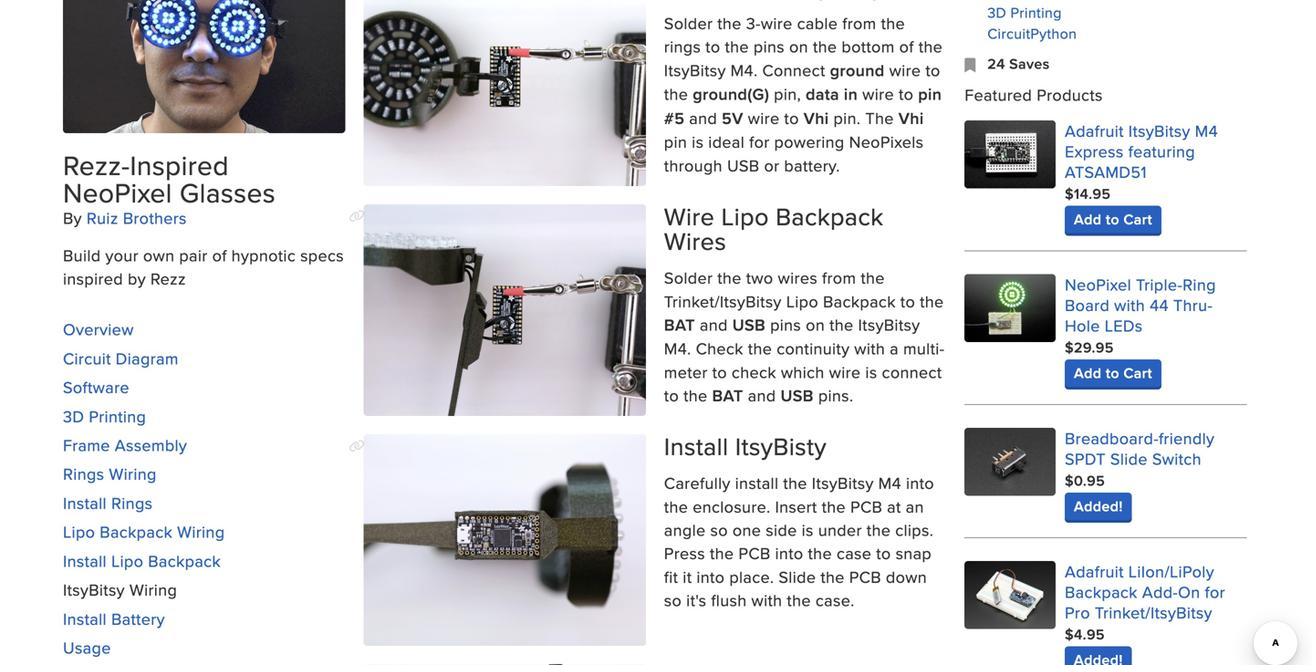 Task type: vqa. For each thing, say whether or not it's contained in the screenshot.
flush
yes



Task type: locate. For each thing, give the bounding box(es) containing it.
and inside and 5v wire to vhi pin. the vhi pin is ideal for powering neopixels through usb or battery.
[[689, 106, 718, 129]]

2 vertical spatial and
[[748, 384, 776, 407]]

to inside and 5v wire to vhi pin. the vhi pin is ideal for powering neopixels through usb or battery.
[[785, 106, 799, 129]]

overview link
[[63, 318, 134, 341]]

is inside pins on the itsybitsy m4. check the continuity with a multi- meter to check which wire is connect to the
[[866, 360, 878, 384]]

rezz
[[150, 267, 186, 290]]

and right '#5'
[[689, 106, 718, 129]]

pcb down the case
[[850, 565, 882, 589]]

cart inside adafruit itsybitsy m4 express featuring atsamd51 $14.95 add to cart
[[1124, 208, 1153, 230]]

0 vertical spatial and
[[689, 106, 718, 129]]

printing inside overview circuit diagram software 3d printing frame assembly rings wiring install rings lipo backpack wiring install lipo backpack itsybitsy wiring install battery usage
[[89, 405, 146, 428]]

vhi up powering
[[804, 106, 829, 130]]

and down check
[[748, 384, 776, 407]]

0 vertical spatial printing
[[1011, 2, 1062, 23]]

adafruit itsybitsy m4 express featuring atsamd51 $14.95 add to cart
[[1065, 119, 1219, 230]]

the down at
[[867, 519, 891, 542]]

0 vertical spatial m4
[[1196, 119, 1219, 142]]

2 add to cart link from the top
[[1065, 360, 1162, 387]]

0 horizontal spatial into
[[697, 565, 725, 589]]

the left 3-
[[718, 11, 742, 35]]

0 horizontal spatial printing
[[89, 405, 146, 428]]

0 horizontal spatial trinket/itsybitsy
[[664, 290, 782, 313]]

1 horizontal spatial bat
[[713, 384, 744, 408]]

0 vertical spatial 3d printing link
[[988, 2, 1062, 23]]

0 vertical spatial adafruit
[[1065, 119, 1124, 142]]

add to cart link down $14.95
[[1065, 206, 1162, 233]]

1 vhi from the left
[[804, 106, 829, 130]]

usb left the or
[[727, 154, 760, 177]]

add to cart link for to
[[1065, 206, 1162, 233]]

by
[[63, 206, 82, 230]]

itsybitsy up "install battery" link
[[63, 578, 125, 602]]

with left a
[[855, 337, 886, 360]]

led_pixels_itsy neo wiring.jpg image
[[364, 0, 646, 186]]

down
[[886, 565, 928, 589]]

for inside adafruit liion/lipoly backpack add-on for pro trinket/itsybitsy $4.95
[[1205, 580, 1226, 604]]

backpack inside wire lipo backpack wires
[[776, 199, 884, 234]]

the up "bottom"
[[881, 11, 906, 35]]

featured
[[965, 83, 1033, 106]]

ruiz
[[87, 206, 118, 230]]

to down the $29.95
[[1106, 362, 1120, 384]]

3d printing link
[[988, 2, 1062, 23], [63, 405, 146, 428]]

1 horizontal spatial printing
[[1011, 2, 1062, 23]]

add inside adafruit itsybitsy m4 express featuring atsamd51 $14.95 add to cart
[[1074, 208, 1102, 230]]

0 vertical spatial on
[[790, 35, 809, 58]]

solder inside 'solder the 3-wire cable from the rings to the pins on the bottom of the itsybitsy m4. connect'
[[664, 11, 713, 35]]

the up case.
[[821, 565, 845, 589]]

of right pair
[[212, 244, 227, 267]]

1 vertical spatial wiring
[[177, 520, 225, 544]]

circuit
[[63, 347, 111, 370]]

1 vertical spatial slide
[[779, 565, 816, 589]]

2 horizontal spatial is
[[866, 360, 878, 384]]

so
[[711, 519, 728, 542], [664, 589, 682, 612]]

2 add from the top
[[1074, 362, 1102, 384]]

0 horizontal spatial so
[[664, 589, 682, 612]]

2 horizontal spatial with
[[1115, 293, 1146, 317]]

1 vertical spatial adafruit
[[1065, 560, 1124, 583]]

1 vertical spatial m4
[[879, 472, 902, 495]]

on up continuity on the right
[[806, 313, 825, 336]]

0 horizontal spatial pin
[[664, 130, 688, 153]]

install
[[735, 472, 779, 495]]

the up '#5'
[[664, 82, 689, 106]]

neopixel
[[63, 173, 172, 212], [1065, 273, 1132, 296]]

pair
[[179, 244, 208, 267]]

adafruit liion/lipoly backpack add-on for pro trinket/itsybitsy link
[[1065, 560, 1226, 624]]

adafruit inside adafruit itsybitsy m4 express featuring atsamd51 $14.95 add to cart
[[1065, 119, 1124, 142]]

cart
[[1124, 208, 1153, 230], [1124, 362, 1153, 384]]

of
[[900, 35, 914, 58], [212, 244, 227, 267]]

wiring up the install lipo backpack "link"
[[177, 520, 225, 544]]

wire left cable
[[761, 11, 793, 35]]

1 vertical spatial usb
[[733, 313, 766, 337]]

is left connect
[[866, 360, 878, 384]]

to down $14.95
[[1106, 208, 1120, 230]]

1 vertical spatial and
[[700, 313, 728, 336]]

3d printing link inside guide metadata element
[[988, 2, 1062, 23]]

vhi
[[804, 106, 829, 130], [899, 106, 924, 130]]

printing up the frame assembly link
[[89, 405, 146, 428]]

cart inside neopixel triple-ring board with 44 thru- hole leds $29.95 add to cart
[[1124, 362, 1153, 384]]

for up the or
[[750, 130, 770, 153]]

and up the check
[[700, 313, 728, 336]]

link image for wire lipo backpack wires
[[349, 210, 365, 223]]

with left 44
[[1115, 293, 1146, 317]]

1 vertical spatial trinket/itsybitsy
[[1095, 601, 1213, 624]]

0 vertical spatial trinket/itsybitsy
[[664, 290, 782, 313]]

2 vertical spatial wiring
[[129, 578, 177, 602]]

3d up 24
[[988, 2, 1007, 23]]

bat up 'meter' at the right bottom of the page
[[664, 313, 695, 337]]

bat
[[664, 313, 695, 337], [713, 384, 744, 408]]

1 horizontal spatial with
[[855, 337, 886, 360]]

0 horizontal spatial slide
[[779, 565, 816, 589]]

0 vertical spatial m4.
[[731, 58, 758, 82]]

press
[[664, 542, 706, 565]]

1 horizontal spatial 3d
[[988, 2, 1007, 23]]

pin inside pin #5
[[919, 82, 942, 106]]

add down $14.95
[[1074, 208, 1102, 230]]

2 solder from the top
[[664, 266, 713, 289]]

rings wiring link
[[63, 463, 157, 486]]

1 add from the top
[[1074, 208, 1102, 230]]

0 vertical spatial slide
[[1111, 447, 1148, 470]]

1 vertical spatial printing
[[89, 405, 146, 428]]

backpack up the install lipo backpack "link"
[[100, 520, 173, 544]]

1 horizontal spatial for
[[1205, 580, 1226, 604]]

1 vertical spatial 3d
[[63, 405, 84, 428]]

wire inside wire to the
[[890, 58, 921, 82]]

add down the $29.95
[[1074, 362, 1102, 384]]

to inside adafruit itsybitsy m4 express featuring atsamd51 $14.95 add to cart
[[1106, 208, 1120, 230]]

on
[[790, 35, 809, 58], [806, 313, 825, 336]]

solder
[[664, 11, 713, 35], [664, 266, 713, 289]]

pin inside and 5v wire to vhi pin. the vhi pin is ideal for powering neopixels through usb or battery.
[[664, 130, 688, 153]]

is down "insert"
[[802, 519, 814, 542]]

lipo inside wire lipo backpack wires
[[722, 199, 769, 234]]

trinket/itsybitsy down liion/lipoly
[[1095, 601, 1213, 624]]

the down cable
[[813, 35, 837, 58]]

featured products
[[965, 83, 1103, 106]]

from up "bottom"
[[843, 11, 877, 35]]

overview
[[63, 318, 134, 341]]

0 vertical spatial 3d
[[988, 2, 1007, 23]]

breadboard-friendly spdt slide switch link
[[1065, 427, 1215, 470]]

2 link image from the top
[[349, 440, 365, 453]]

0 horizontal spatial of
[[212, 244, 227, 267]]

0 vertical spatial from
[[843, 11, 877, 35]]

cart down "leds"
[[1124, 362, 1153, 384]]

from inside 'solder the 3-wire cable from the rings to the pins on the bottom of the itsybitsy m4. connect'
[[843, 11, 877, 35]]

guide information element
[[63, 0, 345, 290]]

0 vertical spatial add to cart link
[[1065, 206, 1162, 233]]

or
[[765, 154, 780, 177]]

lipo right the "wire"
[[722, 199, 769, 234]]

pin up neopixels
[[919, 82, 942, 106]]

1 adafruit from the top
[[1065, 119, 1124, 142]]

usb
[[727, 154, 760, 177], [733, 313, 766, 337], [781, 384, 814, 408]]

0 vertical spatial of
[[900, 35, 914, 58]]

1 vertical spatial add
[[1074, 362, 1102, 384]]

1 horizontal spatial m4.
[[731, 58, 758, 82]]

wiring down the frame assembly link
[[109, 463, 157, 486]]

wire down "bottom"
[[890, 58, 921, 82]]

1 vertical spatial pin
[[664, 130, 688, 153]]

2 vertical spatial is
[[802, 519, 814, 542]]

backpack up $4.95
[[1065, 580, 1138, 604]]

1 vertical spatial is
[[866, 360, 878, 384]]

bat and usb pins.
[[713, 384, 854, 408]]

your
[[105, 244, 139, 267]]

pcb left at
[[851, 495, 883, 518]]

bat down check
[[713, 384, 744, 408]]

$14.95
[[1065, 183, 1111, 204]]

adafruit for liion/lipoly
[[1065, 560, 1124, 583]]

pins up continuity on the right
[[771, 313, 802, 336]]

pin #5
[[664, 82, 942, 130]]

rings
[[664, 35, 701, 58]]

backpack down battery.
[[776, 199, 884, 234]]

added!
[[1074, 496, 1123, 517]]

1 vertical spatial 3d printing link
[[63, 405, 146, 428]]

connect
[[763, 58, 826, 82]]

to
[[706, 35, 721, 58], [926, 58, 941, 82], [899, 82, 914, 106], [785, 106, 799, 129], [1106, 208, 1120, 230], [901, 290, 916, 313], [713, 360, 727, 384], [1106, 362, 1120, 384], [664, 384, 679, 407], [877, 542, 891, 565]]

ruiz brothers link
[[87, 206, 187, 230]]

with down place.
[[752, 589, 783, 612]]

wire up the
[[863, 82, 895, 106]]

0 vertical spatial pin
[[919, 82, 942, 106]]

pro
[[1065, 601, 1091, 624]]

adafruit liion/lipoly backpack add-on for pro trinket/itsybitsy $4.95
[[1065, 560, 1226, 645]]

1 vertical spatial m4.
[[664, 337, 692, 360]]

1 vertical spatial on
[[806, 313, 825, 336]]

1 vertical spatial of
[[212, 244, 227, 267]]

from
[[843, 11, 877, 35], [823, 266, 857, 289]]

link image
[[349, 210, 365, 223], [349, 440, 365, 453]]

1 vertical spatial cart
[[1124, 362, 1153, 384]]

cart down atsamd51
[[1124, 208, 1153, 230]]

wire inside ground(g) pin, data in wire to
[[863, 82, 895, 106]]

rings up lipo backpack wiring link
[[111, 492, 153, 515]]

from right wires
[[823, 266, 857, 289]]

diagram
[[116, 347, 179, 370]]

2 adafruit from the top
[[1065, 560, 1124, 583]]

1 solder from the top
[[664, 11, 713, 35]]

into up 'an'
[[906, 472, 935, 495]]

to inside neopixel triple-ring board with 44 thru- hole leds $29.95 add to cart
[[1106, 362, 1120, 384]]

pin down '#5'
[[664, 130, 688, 153]]

insert
[[775, 495, 818, 518]]

rings down frame
[[63, 463, 104, 486]]

and 5v wire to vhi pin. the vhi pin is ideal for powering neopixels through usb or battery.
[[664, 106, 924, 177]]

itsybitsy inside adafruit itsybitsy m4 express featuring atsamd51 $14.95 add to cart
[[1129, 119, 1191, 142]]

1 horizontal spatial m4
[[1196, 119, 1219, 142]]

pins inside pins on the itsybitsy m4. check the continuity with a multi- meter to check which wire is connect to the
[[771, 313, 802, 336]]

0 vertical spatial add
[[1074, 208, 1102, 230]]

neopixel inside the rezz-inspired neopixel glasses by ruiz brothers
[[63, 173, 172, 212]]

the down 'meter' at the right bottom of the page
[[684, 384, 708, 407]]

solder inside the solder the two wires from the trinket/itsybitsy lipo backpack to the bat and usb
[[664, 266, 713, 289]]

1 horizontal spatial pin
[[919, 82, 942, 106]]

adafruit inside adafruit liion/lipoly backpack add-on for pro trinket/itsybitsy $4.95
[[1065, 560, 1124, 583]]

3d printing link down software link
[[63, 405, 146, 428]]

3d up frame
[[63, 405, 84, 428]]

3d printing link up 'saves'
[[988, 2, 1062, 23]]

1 vertical spatial bat
[[713, 384, 744, 408]]

0 horizontal spatial vhi
[[804, 106, 829, 130]]

install rings link
[[63, 492, 153, 515]]

1 cart from the top
[[1124, 208, 1153, 230]]

0 horizontal spatial with
[[752, 589, 783, 612]]

1 vertical spatial add to cart link
[[1065, 360, 1162, 387]]

m4. up 'meter' at the right bottom of the page
[[664, 337, 692, 360]]

1 vertical spatial for
[[1205, 580, 1226, 604]]

to right rings
[[706, 35, 721, 58]]

add
[[1074, 208, 1102, 230], [1074, 362, 1102, 384]]

0 vertical spatial is
[[692, 130, 704, 153]]

1 vertical spatial rings
[[111, 492, 153, 515]]

slide right spdt
[[1111, 447, 1148, 470]]

inspired
[[63, 267, 123, 290]]

1 horizontal spatial slide
[[1111, 447, 1148, 470]]

add to cart link
[[1065, 206, 1162, 233], [1065, 360, 1162, 387]]

itsybitsy up atsamd51
[[1129, 119, 1191, 142]]

frame assembly link
[[63, 434, 187, 457]]

0 horizontal spatial rings
[[63, 463, 104, 486]]

wiring down the install lipo backpack "link"
[[129, 578, 177, 602]]

neopixels
[[850, 130, 924, 153]]

1 horizontal spatial neopixel
[[1065, 273, 1132, 296]]

board
[[1065, 293, 1110, 317]]

usage link
[[63, 636, 111, 660]]

lipo down wires
[[787, 290, 819, 313]]

0 vertical spatial cart
[[1124, 208, 1153, 230]]

1 vertical spatial with
[[855, 337, 886, 360]]

0 horizontal spatial is
[[692, 130, 704, 153]]

slide
[[1111, 447, 1148, 470], [779, 565, 816, 589]]

so down enclosure.
[[711, 519, 728, 542]]

m4 inside install itsybisty carefully install the itsybitsy m4 into the enclosure. insert the pcb at an angle so one side is under the clips. press the pcb into the case to snap fit it into place. slide the pcb down so it's flush with the case.
[[879, 472, 902, 495]]

pins on the itsybitsy m4. check the continuity with a multi- meter to check which wire is connect to the
[[664, 313, 945, 407]]

install up carefully
[[664, 429, 729, 464]]

0 vertical spatial solder
[[664, 11, 713, 35]]

0 horizontal spatial m4
[[879, 472, 902, 495]]

1 horizontal spatial vhi
[[899, 106, 924, 130]]

1 vertical spatial pins
[[771, 313, 802, 336]]

backpack inside adafruit liion/lipoly backpack add-on for pro trinket/itsybitsy $4.95
[[1065, 580, 1138, 604]]

trinket/itsybitsy down the "two"
[[664, 290, 782, 313]]

0 horizontal spatial 3d
[[63, 405, 84, 428]]

install lipo backpack link
[[63, 549, 221, 573]]

0 horizontal spatial for
[[750, 130, 770, 153]]

1 horizontal spatial 3d printing link
[[988, 2, 1062, 23]]

24 saves
[[988, 53, 1050, 74]]

itsybitsy
[[664, 58, 726, 82], [1129, 119, 1191, 142], [859, 313, 921, 336], [812, 472, 874, 495], [63, 578, 125, 602]]

itsybisty
[[736, 429, 827, 464]]

2 vertical spatial with
[[752, 589, 783, 612]]

usage
[[63, 636, 111, 660]]

lipo
[[722, 199, 769, 234], [787, 290, 819, 313], [63, 520, 95, 544], [111, 549, 144, 573]]

on inside pins on the itsybitsy m4. check the continuity with a multi- meter to check which wire is connect to the
[[806, 313, 825, 336]]

backpack up a
[[823, 290, 896, 313]]

added! link
[[1065, 493, 1133, 520]]

0 horizontal spatial bat
[[664, 313, 695, 337]]

vhi right the
[[899, 106, 924, 130]]

the up under at the bottom of the page
[[822, 495, 846, 518]]

1 add to cart link from the top
[[1065, 206, 1162, 233]]

itsybitsy up under at the bottom of the page
[[812, 472, 874, 495]]

0 vertical spatial usb
[[727, 154, 760, 177]]

0 horizontal spatial m4.
[[664, 337, 692, 360]]

0 vertical spatial bat
[[664, 313, 695, 337]]

to up multi-
[[901, 290, 916, 313]]

1 link image from the top
[[349, 210, 365, 223]]

itsybitsy wiring link
[[63, 578, 177, 602]]

0 vertical spatial neopixel
[[63, 173, 172, 212]]

spdt
[[1065, 447, 1106, 470]]

2 horizontal spatial into
[[906, 472, 935, 495]]

0 vertical spatial for
[[750, 130, 770, 153]]

neopixel triple-ring board with 44 thru- hole leds link
[[1065, 273, 1217, 337]]

0 vertical spatial link image
[[349, 210, 365, 223]]

products
[[1037, 83, 1103, 106]]

neopixel triple-ring board with 44 thru- hole leds $29.95 add to cart
[[1065, 273, 1217, 384]]

m4. inside pins on the itsybitsy m4. check the continuity with a multi- meter to check which wire is connect to the
[[664, 337, 692, 360]]

to up neopixels
[[899, 82, 914, 106]]

side
[[766, 519, 798, 542]]

wire up pins.
[[829, 360, 861, 384]]

printing up 'saves'
[[1011, 2, 1062, 23]]

slide inside breadboard-friendly spdt slide switch $0.95 added!
[[1111, 447, 1148, 470]]

1 horizontal spatial is
[[802, 519, 814, 542]]

add to cart link down the $29.95
[[1065, 360, 1162, 387]]

0 vertical spatial with
[[1115, 293, 1146, 317]]

wire
[[761, 11, 793, 35], [890, 58, 921, 82], [863, 82, 895, 106], [748, 106, 780, 129], [829, 360, 861, 384]]

into right it on the right
[[697, 565, 725, 589]]

circuitpython
[[988, 23, 1077, 44]]

pins down 3-
[[754, 35, 785, 58]]

1 horizontal spatial of
[[900, 35, 914, 58]]

2 cart from the top
[[1124, 362, 1153, 384]]

adafruit up atsamd51
[[1065, 119, 1124, 142]]

solder down the wires
[[664, 266, 713, 289]]

to left favorites count image
[[926, 58, 941, 82]]

$4.95
[[1065, 624, 1105, 645]]

1 horizontal spatial trinket/itsybitsy
[[1095, 601, 1213, 624]]

the
[[866, 106, 894, 129]]

into down side
[[776, 542, 804, 565]]

0 horizontal spatial neopixel
[[63, 173, 172, 212]]

0 horizontal spatial 3d printing link
[[63, 405, 146, 428]]

1 horizontal spatial into
[[776, 542, 804, 565]]

0 vertical spatial pins
[[754, 35, 785, 58]]

solder the two wires from the trinket/itsybitsy lipo backpack to the bat and usb
[[664, 266, 944, 337]]

check
[[732, 360, 777, 384]]

1 vertical spatial link image
[[349, 440, 365, 453]]

of inside 'solder the 3-wire cable from the rings to the pins on the bottom of the itsybitsy m4. connect'
[[900, 35, 914, 58]]

usb up the check
[[733, 313, 766, 337]]

0 vertical spatial so
[[711, 519, 728, 542]]

for right on
[[1205, 580, 1226, 604]]

itsybitsy inside overview circuit diagram software 3d printing frame assembly rings wiring install rings lipo backpack wiring install lipo backpack itsybitsy wiring install battery usage
[[63, 578, 125, 602]]

0 vertical spatial rings
[[63, 463, 104, 486]]

1 vertical spatial solder
[[664, 266, 713, 289]]

enclosure.
[[693, 495, 771, 518]]

3d inside overview circuit diagram software 3d printing frame assembly rings wiring install rings lipo backpack wiring install lipo backpack itsybitsy wiring install battery usage
[[63, 405, 84, 428]]

3d printing circuitpython
[[988, 2, 1077, 44]]

solder up rings
[[664, 11, 713, 35]]

1 vertical spatial from
[[823, 266, 857, 289]]

wire right 5v
[[748, 106, 780, 129]]

adafruit up pro
[[1065, 560, 1124, 583]]

1 vertical spatial neopixel
[[1065, 273, 1132, 296]]

itsybitsy inside 'solder the 3-wire cable from the rings to the pins on the bottom of the itsybitsy m4. connect'
[[664, 58, 726, 82]]

with inside pins on the itsybitsy m4. check the continuity with a multi- meter to check which wire is connect to the
[[855, 337, 886, 360]]

usb down which
[[781, 384, 814, 408]]



Task type: describe. For each thing, give the bounding box(es) containing it.
0 vertical spatial wiring
[[109, 463, 157, 486]]

wire inside and 5v wire to vhi pin. the vhi pin is ideal for powering neopixels through usb or battery.
[[748, 106, 780, 129]]

assembly
[[115, 434, 187, 457]]

pins.
[[819, 384, 854, 407]]

to inside ground(g) pin, data in wire to
[[899, 82, 914, 106]]

switch
[[1153, 447, 1202, 470]]

inspired
[[130, 146, 229, 185]]

usb inside and 5v wire to vhi pin. the vhi pin is ideal for powering neopixels through usb or battery.
[[727, 154, 760, 177]]

the inside wire to the
[[664, 82, 689, 106]]

$0.95
[[1065, 470, 1106, 491]]

hole
[[1065, 314, 1101, 337]]

carefully
[[664, 472, 731, 495]]

hypnotic
[[232, 244, 296, 267]]

cable
[[797, 11, 838, 35]]

guide favorites count element
[[965, 53, 1248, 74]]

place.
[[730, 565, 774, 589]]

3-
[[746, 11, 761, 35]]

fit
[[664, 565, 679, 589]]

of inside the build your own pair of hypnotic specs inspired by rezz
[[212, 244, 227, 267]]

snap
[[896, 542, 932, 565]]

the left the "two"
[[718, 266, 742, 289]]

is inside install itsybisty carefully install the itsybitsy m4 into the enclosure. insert the pcb at an angle so one side is under the clips. press the pcb into the case to snap fit it into place. slide the pcb down so it's flush with the case.
[[802, 519, 814, 542]]

install up usage
[[63, 607, 107, 631]]

leds
[[1105, 314, 1143, 337]]

from inside the solder the two wires from the trinket/itsybitsy lipo backpack to the bat and usb
[[823, 266, 857, 289]]

lipo backpack wiring link
[[63, 520, 225, 544]]

at
[[887, 495, 902, 518]]

guide metadata element
[[965, 0, 1248, 74]]

the up the angle
[[664, 495, 689, 518]]

printing inside 3d printing circuitpython
[[1011, 2, 1062, 23]]

1 vertical spatial so
[[664, 589, 682, 612]]

lipo inside the solder the two wires from the trinket/itsybitsy lipo backpack to the bat and usb
[[787, 290, 819, 313]]

install inside install itsybisty carefully install the itsybitsy m4 into the enclosure. insert the pcb at an angle so one side is under the clips. press the pcb into the case to snap fit it into place. slide the pcb down so it's flush with the case.
[[664, 429, 729, 464]]

circuitpython link
[[988, 23, 1077, 44]]

to inside 'solder the 3-wire cable from the rings to the pins on the bottom of the itsybitsy m4. connect'
[[706, 35, 721, 58]]

wire
[[664, 199, 715, 234]]

the left favorites count image
[[919, 35, 943, 58]]

breadboard-friendly spdt slide switch image
[[965, 428, 1056, 496]]

software link
[[63, 376, 129, 399]]

pcb up place.
[[739, 542, 771, 565]]

slide inside install itsybisty carefully install the itsybitsy m4 into the enclosure. insert the pcb at an angle so one side is under the clips. press the pcb into the case to snap fit it into place. slide the pcb down so it's flush with the case.
[[779, 565, 816, 589]]

and inside the solder the two wires from the trinket/itsybitsy lipo backpack to the bat and usb
[[700, 313, 728, 336]]

neopixel inside neopixel triple-ring board with 44 thru- hole leds $29.95 add to cart
[[1065, 273, 1132, 296]]

wire inside 'solder the 3-wire cable from the rings to the pins on the bottom of the itsybitsy m4. connect'
[[761, 11, 793, 35]]

build
[[63, 244, 101, 267]]

angle
[[664, 519, 706, 542]]

for inside and 5v wire to vhi pin. the vhi pin is ideal for powering neopixels through usb or battery.
[[750, 130, 770, 153]]

battery
[[111, 607, 165, 631]]

trinket/itsybitsy inside the solder the two wires from the trinket/itsybitsy lipo backpack to the bat and usb
[[664, 290, 782, 313]]

install down rings wiring link
[[63, 492, 107, 515]]

ground(g) pin, data in wire to
[[693, 82, 919, 106]]

guide tagline element
[[63, 244, 345, 290]]

the up multi-
[[920, 290, 944, 313]]

rezz-inspired neopixel glasses by ruiz brothers
[[63, 146, 276, 230]]

led_pixels_itsy lipo wiring.jpg image
[[364, 205, 646, 416]]

multi-
[[904, 337, 945, 360]]

powering
[[775, 130, 845, 153]]

favorites count image
[[965, 53, 979, 74]]

to down 'meter' at the right bottom of the page
[[664, 384, 679, 407]]

to inside the solder the two wires from the trinket/itsybitsy lipo backpack to the bat and usb
[[901, 290, 916, 313]]

install up itsybitsy wiring link
[[63, 549, 107, 573]]

ground(g)
[[693, 82, 770, 106]]

on
[[1179, 580, 1201, 604]]

it's
[[687, 589, 707, 612]]

with inside neopixel triple-ring board with 44 thru- hole leds $29.95 add to cart
[[1115, 293, 1146, 317]]

24
[[988, 53, 1006, 74]]

meter
[[664, 360, 708, 384]]

2 vertical spatial usb
[[781, 384, 814, 408]]

2 vhi from the left
[[899, 106, 924, 130]]

bat inside the solder the two wires from the trinket/itsybitsy lipo backpack to the bat and usb
[[664, 313, 695, 337]]

ground
[[830, 58, 885, 82]]

on inside 'solder the 3-wire cable from the rings to the pins on the bottom of the itsybitsy m4. connect'
[[790, 35, 809, 58]]

the up "insert"
[[784, 472, 808, 495]]

the down under at the bottom of the page
[[808, 542, 832, 565]]

which
[[781, 360, 825, 384]]

bottom
[[842, 35, 895, 58]]

overview circuit diagram software 3d printing frame assembly rings wiring install rings lipo backpack wiring install lipo backpack itsybitsy wiring install battery usage
[[63, 318, 225, 660]]

adafruit itsybitsy m4 express featuring atsamd51 link
[[1065, 119, 1219, 183]]

is inside and 5v wire to vhi pin. the vhi pin is ideal for powering neopixels through usb or battery.
[[692, 130, 704, 153]]

to inside wire to the
[[926, 58, 941, 82]]

the down 3-
[[725, 35, 749, 58]]

to inside install itsybisty carefully install the itsybitsy m4 into the enclosure. insert the pcb at an angle so one side is under the clips. press the pcb into the case to snap fit it into place. slide the pcb down so it's flush with the case.
[[877, 542, 891, 565]]

ring
[[1183, 273, 1217, 296]]

liion/lipoly
[[1129, 560, 1215, 583]]

pins inside 'solder the 3-wire cable from the rings to the pins on the bottom of the itsybitsy m4. connect'
[[754, 35, 785, 58]]

build your own pair of hypnotic specs inspired by rezz
[[63, 244, 344, 290]]

battery.
[[785, 154, 840, 177]]

link image for install itsybisty
[[349, 440, 365, 453]]

thru-
[[1174, 293, 1213, 317]]

breadboard-
[[1065, 427, 1159, 450]]

the down one
[[710, 542, 734, 565]]

it
[[683, 565, 692, 589]]

the right wires
[[861, 266, 885, 289]]

wire inside pins on the itsybitsy m4. check the continuity with a multi- meter to check which wire is connect to the
[[829, 360, 861, 384]]

through
[[664, 154, 723, 177]]

lipo down 'install rings' link
[[63, 520, 95, 544]]

saves
[[1010, 53, 1050, 74]]

triple-
[[1137, 273, 1183, 296]]

wires
[[664, 224, 727, 259]]

install itsybisty carefully install the itsybitsy m4 into the enclosure. insert the pcb at an angle so one side is under the clips. press the pcb into the case to snap fit it into place. slide the pcb down so it's flush with the case.
[[664, 429, 935, 612]]

featured products for guide region
[[965, 83, 1248, 665]]

backpack down lipo backpack wiring link
[[148, 549, 221, 573]]

itsybitsy inside install itsybisty carefully install the itsybitsy m4 into the enclosure. insert the pcb at an angle so one side is under the clips. press the pcb into the case to snap fit it into place. slide the pcb down so it's flush with the case.
[[812, 472, 874, 495]]

the up continuity on the right
[[830, 313, 854, 336]]

own
[[143, 244, 175, 267]]

add-
[[1143, 580, 1179, 604]]

5v
[[722, 106, 744, 130]]

case
[[837, 542, 872, 565]]

under
[[819, 519, 862, 542]]

ideal
[[709, 130, 745, 153]]

solder for on
[[664, 11, 713, 35]]

in
[[844, 82, 858, 106]]

44
[[1150, 293, 1169, 317]]

clips.
[[896, 519, 934, 542]]

trinket/itsybitsy inside adafruit liion/lipoly backpack add-on for pro trinket/itsybitsy $4.95
[[1095, 601, 1213, 624]]

two
[[746, 266, 774, 289]]

to down the check
[[713, 360, 727, 384]]

an
[[906, 495, 925, 518]]

atsamd51
[[1065, 160, 1147, 183]]

1 horizontal spatial so
[[711, 519, 728, 542]]

data
[[806, 82, 840, 106]]

backpack inside the solder the two wires from the trinket/itsybitsy lipo backpack to the bat and usb
[[823, 290, 896, 313]]

install battery link
[[63, 607, 165, 631]]

adafruit for itsybitsy
[[1065, 119, 1124, 142]]

with inside install itsybisty carefully install the itsybitsy m4 into the enclosure. insert the pcb at an angle so one side is under the clips. press the pcb into the case to snap fit it into place. slide the pcb down so it's flush with the case.
[[752, 589, 783, 612]]

#5
[[664, 106, 685, 130]]

3d inside 3d printing circuitpython
[[988, 2, 1007, 23]]

guide pages element
[[63, 309, 345, 665]]

brothers
[[123, 206, 187, 230]]

the left case.
[[787, 589, 811, 612]]

m4 inside adafruit itsybitsy m4 express featuring atsamd51 $14.95 add to cart
[[1196, 119, 1219, 142]]

itsybitsy inside pins on the itsybitsy m4. check the continuity with a multi- meter to check which wire is connect to the
[[859, 313, 921, 336]]

$29.95
[[1065, 337, 1114, 358]]

circuit diagram link
[[63, 347, 179, 370]]

add to cart link for leds
[[1065, 360, 1162, 387]]

solder for bat
[[664, 266, 713, 289]]

1 horizontal spatial rings
[[111, 492, 153, 515]]

usb inside the solder the two wires from the trinket/itsybitsy lipo backpack to the bat and usb
[[733, 313, 766, 337]]

adafruit liion/lipoly backpack soldered onto a pro trinket, plugged into a solderless breadboard. image
[[965, 561, 1056, 630]]

m4. inside 'solder the 3-wire cable from the rings to the pins on the bottom of the itsybitsy m4. connect'
[[731, 58, 758, 82]]

one
[[733, 519, 762, 542]]

frame
[[63, 434, 110, 457]]

the up check
[[748, 337, 772, 360]]

led_pixels_itsy arm installed.jpg image
[[364, 435, 646, 646]]

continuity
[[777, 337, 850, 360]]

wires
[[778, 266, 818, 289]]

rezz-
[[63, 146, 130, 185]]

add inside neopixel triple-ring board with 44 thru- hole leds $29.95 add to cart
[[1074, 362, 1102, 384]]

lipo up itsybitsy wiring link
[[111, 549, 144, 573]]

and inside "bat and usb pins."
[[748, 384, 776, 407]]



